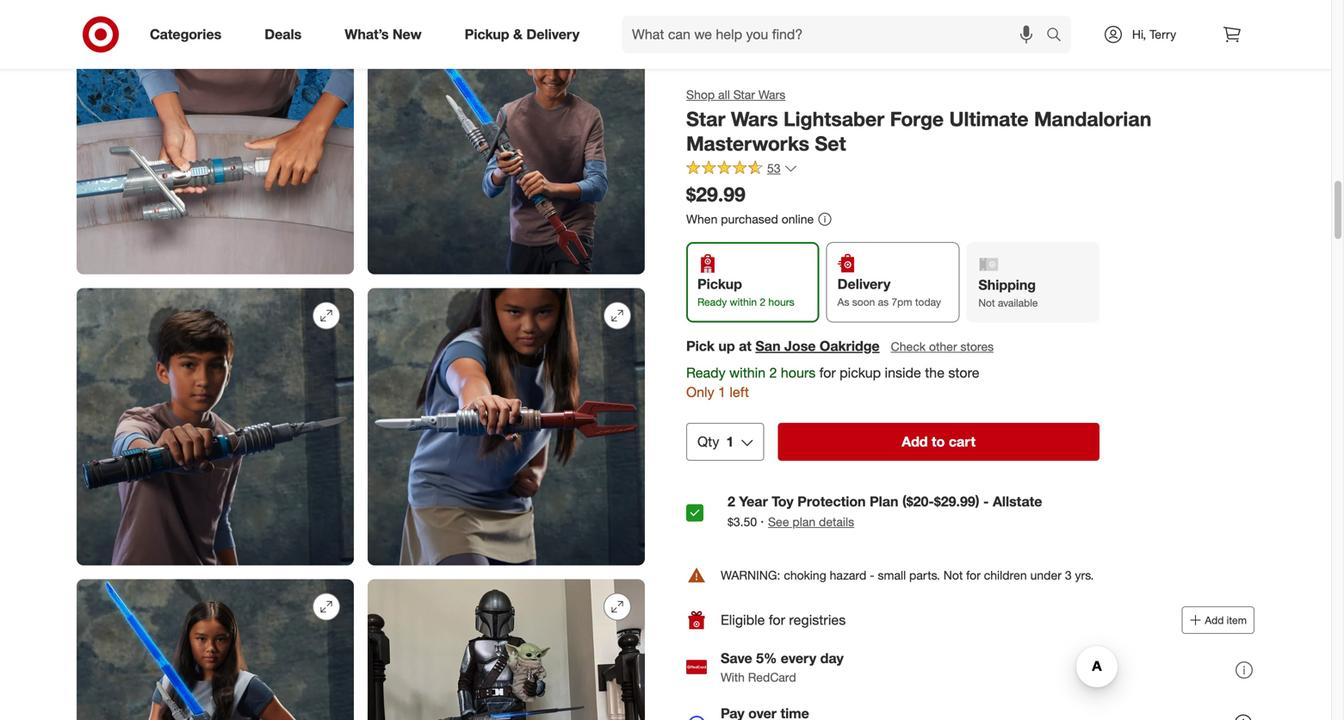 Task type: locate. For each thing, give the bounding box(es) containing it.
soon
[[853, 296, 876, 309]]

warning:
[[721, 568, 781, 583]]

pickup left &
[[465, 26, 510, 43]]

0 horizontal spatial 2
[[728, 493, 736, 510]]

within up at
[[730, 296, 757, 309]]

details
[[819, 514, 855, 529]]

1 horizontal spatial delivery
[[838, 276, 891, 293]]

add
[[902, 433, 928, 450], [1205, 614, 1224, 627]]

$3.50
[[728, 514, 757, 529]]

1 vertical spatial 1
[[727, 433, 734, 450]]

pickup for ready
[[698, 276, 742, 293]]

pickup inside pickup ready within 2 hours
[[698, 276, 742, 293]]

add inside button
[[1205, 614, 1224, 627]]

add item button
[[1182, 606, 1255, 634]]

0 vertical spatial wars
[[759, 87, 786, 102]]

- right $29.99)
[[984, 493, 989, 510]]

1 horizontal spatial add
[[1205, 614, 1224, 627]]

for right 'eligible'
[[769, 612, 786, 628]]

0 vertical spatial add
[[902, 433, 928, 450]]

1 horizontal spatial not
[[979, 297, 996, 309]]

star
[[734, 87, 755, 102], [687, 107, 726, 131]]

1 right qty
[[727, 433, 734, 450]]

children
[[984, 568, 1027, 583]]

- left small
[[870, 568, 875, 583]]

0 horizontal spatial star
[[687, 107, 726, 131]]

0 horizontal spatial not
[[944, 568, 963, 583]]

parts.
[[910, 568, 941, 583]]

1 horizontal spatial star
[[734, 87, 755, 102]]

add inside button
[[902, 433, 928, 450]]

1 horizontal spatial 2
[[760, 296, 766, 309]]

new
[[393, 26, 422, 43]]

delivery as soon as 7pm today
[[838, 276, 942, 309]]

None checkbox
[[687, 504, 704, 522]]

delivery right &
[[527, 26, 580, 43]]

star down shop
[[687, 107, 726, 131]]

mandalorian
[[1035, 107, 1152, 131]]

not
[[979, 297, 996, 309], [944, 568, 963, 583]]

wars up masterworks
[[731, 107, 778, 131]]

stores
[[961, 339, 994, 354]]

1 left left on the right
[[718, 384, 726, 401]]

check other stores
[[891, 339, 994, 354]]

day
[[821, 650, 844, 667]]

small
[[878, 568, 906, 583]]

2 up san
[[760, 296, 766, 309]]

pickup
[[465, 26, 510, 43], [698, 276, 742, 293]]

ready up pick
[[698, 296, 727, 309]]

wars right all in the top right of the page
[[759, 87, 786, 102]]

jose
[[785, 338, 816, 354]]

1 within from the top
[[730, 296, 757, 309]]

0 vertical spatial for
[[820, 364, 836, 381]]

shop all star wars star wars lightsaber forge ultimate mandalorian masterworks set
[[687, 87, 1152, 156]]

lightsaber
[[784, 107, 885, 131]]

for
[[820, 364, 836, 381], [967, 568, 981, 583], [769, 612, 786, 628]]

-
[[984, 493, 989, 510], [870, 568, 875, 583]]

deals link
[[250, 16, 323, 53]]

hours up pick up at san jose oakridge
[[769, 296, 795, 309]]

ready inside pickup ready within 2 hours
[[698, 296, 727, 309]]

1 horizontal spatial -
[[984, 493, 989, 510]]

shop
[[687, 87, 715, 102]]

0 horizontal spatial for
[[769, 612, 786, 628]]

2
[[760, 296, 766, 309], [770, 364, 777, 381], [728, 493, 736, 510]]

0 vertical spatial ready
[[698, 296, 727, 309]]

0 horizontal spatial pickup
[[465, 26, 510, 43]]

deals
[[265, 26, 302, 43]]

delivery up "soon"
[[838, 276, 891, 293]]

add item
[[1205, 614, 1247, 627]]

0 horizontal spatial delivery
[[527, 26, 580, 43]]

2 vertical spatial 2
[[728, 493, 736, 510]]

2 within from the top
[[730, 364, 766, 381]]

0 horizontal spatial -
[[870, 568, 875, 583]]

0 vertical spatial delivery
[[527, 26, 580, 43]]

0 vertical spatial not
[[979, 297, 996, 309]]

terry
[[1150, 27, 1177, 42]]

oakridge
[[820, 338, 880, 354]]

hours down 'jose'
[[781, 364, 816, 381]]

wars
[[759, 87, 786, 102], [731, 107, 778, 131]]

0 vertical spatial star
[[734, 87, 755, 102]]

What can we help you find? suggestions appear below search field
[[622, 16, 1051, 53]]

not inside the shipping not available
[[979, 297, 996, 309]]

star right all in the top right of the page
[[734, 87, 755, 102]]

2 vertical spatial for
[[769, 612, 786, 628]]

2 left the "year"
[[728, 493, 736, 510]]

1 vertical spatial -
[[870, 568, 875, 583]]

check other stores button
[[890, 337, 995, 356]]

left
[[730, 384, 749, 401]]

for left children
[[967, 568, 981, 583]]

delivery inside pickup & delivery link
[[527, 26, 580, 43]]

$29.99)
[[935, 493, 980, 510]]

1 vertical spatial pickup
[[698, 276, 742, 293]]

0 vertical spatial pickup
[[465, 26, 510, 43]]

0 horizontal spatial 1
[[718, 384, 726, 401]]

within inside pickup ready within 2 hours
[[730, 296, 757, 309]]

add for add item
[[1205, 614, 1224, 627]]

san jose oakridge button
[[756, 336, 880, 356]]

eligible
[[721, 612, 765, 628]]

all
[[719, 87, 730, 102]]

at
[[739, 338, 752, 354]]

not right parts.
[[944, 568, 963, 583]]

1 vertical spatial add
[[1205, 614, 1224, 627]]

1 vertical spatial within
[[730, 364, 766, 381]]

0 vertical spatial 1
[[718, 384, 726, 401]]

5%
[[756, 650, 777, 667]]

add left item
[[1205, 614, 1224, 627]]

pickup ready within 2 hours
[[698, 276, 795, 309]]

cart
[[949, 433, 976, 450]]

qty 1
[[698, 433, 734, 450]]

within inside ready within 2 hours for pickup inside the store only 1 left
[[730, 364, 766, 381]]

ready
[[698, 296, 727, 309], [687, 364, 726, 381]]

1 vertical spatial 2
[[770, 364, 777, 381]]

within
[[730, 296, 757, 309], [730, 364, 766, 381]]

1
[[718, 384, 726, 401], [727, 433, 734, 450]]

7pm
[[892, 296, 913, 309]]

53 link
[[687, 160, 798, 180]]

as
[[878, 296, 889, 309]]

hi, terry
[[1133, 27, 1177, 42]]

pickup up up
[[698, 276, 742, 293]]

pickup for &
[[465, 26, 510, 43]]

0 vertical spatial 2
[[760, 296, 766, 309]]

categories link
[[135, 16, 243, 53]]

delivery
[[527, 26, 580, 43], [838, 276, 891, 293]]

ready up only at the bottom of page
[[687, 364, 726, 381]]

star wars lightsaber forge ultimate mandalorian masterworks set, 11 of 16 image
[[77, 288, 354, 565]]

for down san jose oakridge button
[[820, 364, 836, 381]]

0 vertical spatial within
[[730, 296, 757, 309]]

with
[[721, 670, 745, 685]]

1 vertical spatial ready
[[687, 364, 726, 381]]

hours inside pickup ready within 2 hours
[[769, 296, 795, 309]]

registries
[[789, 612, 846, 628]]

0 vertical spatial hours
[[769, 296, 795, 309]]

within up left on the right
[[730, 364, 766, 381]]

not down shipping
[[979, 297, 996, 309]]

allstate
[[993, 493, 1043, 510]]

1 vertical spatial delivery
[[838, 276, 891, 293]]

2 horizontal spatial for
[[967, 568, 981, 583]]

0 horizontal spatial add
[[902, 433, 928, 450]]

1 horizontal spatial for
[[820, 364, 836, 381]]

1 vertical spatial hours
[[781, 364, 816, 381]]

0 vertical spatial -
[[984, 493, 989, 510]]

1 horizontal spatial pickup
[[698, 276, 742, 293]]

star wars lightsaber forge ultimate mandalorian masterworks set, 12 of 16 image
[[368, 288, 645, 565]]

for inside ready within 2 hours for pickup inside the store only 1 left
[[820, 364, 836, 381]]

add left to
[[902, 433, 928, 450]]

hazard
[[830, 568, 867, 583]]

2 horizontal spatial 2
[[770, 364, 777, 381]]

2 down san
[[770, 364, 777, 381]]



Task type: vqa. For each thing, say whether or not it's contained in the screenshot.
Mandalorian
yes



Task type: describe. For each thing, give the bounding box(es) containing it.
53
[[768, 161, 781, 176]]

every
[[781, 650, 817, 667]]

the
[[925, 364, 945, 381]]

delivery inside delivery as soon as 7pm today
[[838, 276, 891, 293]]

see plan details button
[[768, 513, 855, 531]]

$29.99
[[687, 182, 746, 206]]

what's
[[345, 26, 389, 43]]

yrs.
[[1076, 568, 1094, 583]]

($20-
[[903, 493, 935, 510]]

other
[[929, 339, 958, 354]]

2 inside pickup ready within 2 hours
[[760, 296, 766, 309]]

add to cart button
[[778, 423, 1100, 461]]

star wars lightsaber forge ultimate mandalorian masterworks set, 9 of 16 image
[[77, 0, 354, 274]]

as
[[838, 296, 850, 309]]

only
[[687, 384, 715, 401]]

ready within 2 hours for pickup inside the store only 1 left
[[687, 364, 980, 401]]

purchased
[[721, 211, 779, 226]]

pickup
[[840, 364, 881, 381]]

add for add to cart
[[902, 433, 928, 450]]

2 inside 2 year toy protection plan ($20-$29.99) - allstate $3.50 · see plan details
[[728, 493, 736, 510]]

forge
[[890, 107, 944, 131]]

what's new link
[[330, 16, 443, 53]]

item
[[1227, 614, 1247, 627]]

up
[[719, 338, 735, 354]]

protection
[[798, 493, 866, 510]]

qty
[[698, 433, 720, 450]]

1 horizontal spatial 1
[[727, 433, 734, 450]]

categories
[[150, 26, 222, 43]]

search button
[[1039, 16, 1080, 57]]

save 5% every day with redcard
[[721, 650, 844, 685]]

add to cart
[[902, 433, 976, 450]]

store
[[949, 364, 980, 381]]

ultimate
[[950, 107, 1029, 131]]

online
[[782, 211, 814, 226]]

3
[[1065, 568, 1072, 583]]

1 vertical spatial for
[[967, 568, 981, 583]]

under
[[1031, 568, 1062, 583]]

pick up at san jose oakridge
[[687, 338, 880, 354]]

eligible for registries
[[721, 612, 846, 628]]

see
[[768, 514, 790, 529]]

warning: choking hazard - small parts. not for children under 3 yrs.
[[721, 568, 1094, 583]]

available
[[998, 297, 1038, 309]]

pickup & delivery link
[[450, 16, 601, 53]]

to
[[932, 433, 945, 450]]

1 vertical spatial star
[[687, 107, 726, 131]]

what's new
[[345, 26, 422, 43]]

ready inside ready within 2 hours for pickup inside the store only 1 left
[[687, 364, 726, 381]]

check
[[891, 339, 926, 354]]

redcard
[[748, 670, 797, 685]]

·
[[761, 513, 765, 530]]

2 year toy protection plan ($20-$29.99) - allstate $3.50 · see plan details
[[728, 493, 1043, 530]]

shipping
[[979, 277, 1036, 293]]

san
[[756, 338, 781, 354]]

- inside 2 year toy protection plan ($20-$29.99) - allstate $3.50 · see plan details
[[984, 493, 989, 510]]

1 inside ready within 2 hours for pickup inside the store only 1 left
[[718, 384, 726, 401]]

hours inside ready within 2 hours for pickup inside the store only 1 left
[[781, 364, 816, 381]]

today
[[916, 296, 942, 309]]

year
[[739, 493, 768, 510]]

2 inside ready within 2 hours for pickup inside the store only 1 left
[[770, 364, 777, 381]]

star wars lightsaber forge ultimate mandalorian masterworks set, 10 of 16 image
[[368, 0, 645, 274]]

save
[[721, 650, 753, 667]]

shipping not available
[[979, 277, 1038, 309]]

1 vertical spatial wars
[[731, 107, 778, 131]]

plan
[[793, 514, 816, 529]]

when purchased online
[[687, 211, 814, 226]]

pick
[[687, 338, 715, 354]]

search
[[1039, 28, 1080, 44]]

photo from mandelorian, 14 of 16 image
[[368, 579, 645, 720]]

pickup & delivery
[[465, 26, 580, 43]]

masterworks
[[687, 132, 810, 156]]

1 vertical spatial not
[[944, 568, 963, 583]]

inside
[[885, 364, 922, 381]]

star wars lightsaber forge ultimate mandalorian masterworks set, 13 of 16 image
[[77, 579, 354, 720]]

plan
[[870, 493, 899, 510]]

choking
[[784, 568, 827, 583]]

&
[[513, 26, 523, 43]]

toy
[[772, 493, 794, 510]]

set
[[815, 132, 846, 156]]

hi,
[[1133, 27, 1147, 42]]



